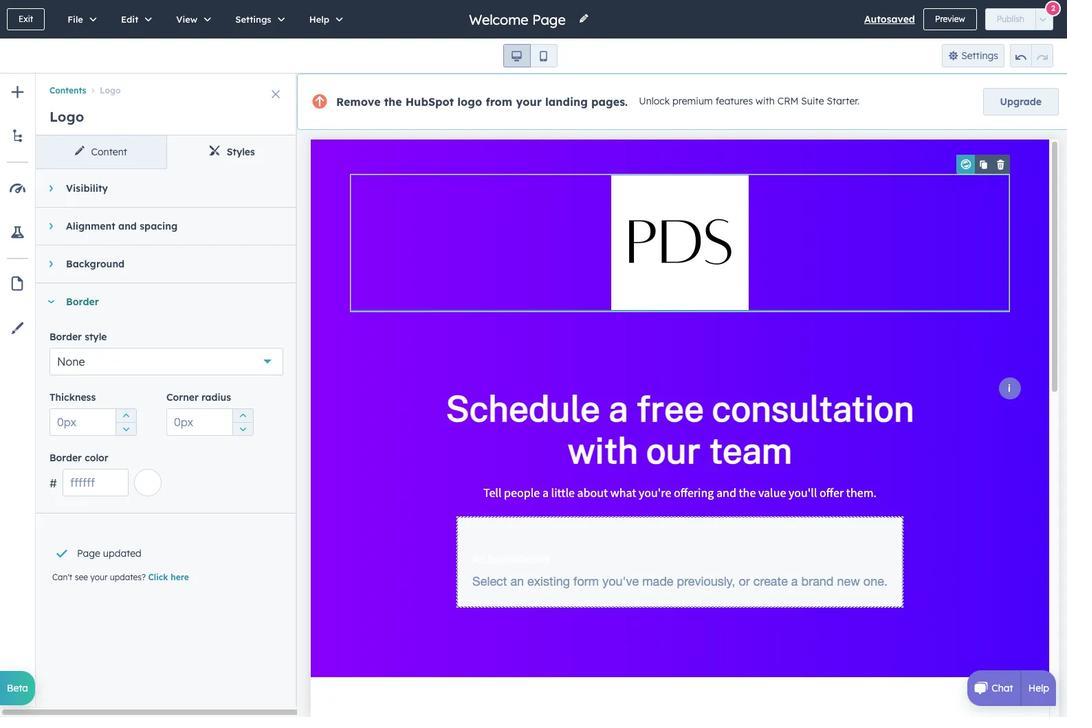 Task type: describe. For each thing, give the bounding box(es) containing it.
color
[[85, 452, 108, 464]]

logo
[[458, 95, 483, 109]]

can't
[[52, 572, 72, 583]]

alignment and spacing button
[[36, 208, 283, 245]]

border button
[[36, 283, 283, 321]]

0px text field
[[50, 409, 137, 436]]

preview
[[936, 14, 966, 24]]

0 vertical spatial settings button
[[221, 0, 295, 39]]

contents button
[[50, 86, 86, 96]]

caret image for background
[[49, 260, 53, 268]]

visibility button
[[36, 170, 283, 207]]

styles link
[[166, 136, 297, 169]]

content link
[[36, 136, 166, 169]]

page
[[77, 548, 100, 560]]

the
[[384, 95, 402, 109]]

close image
[[272, 90, 280, 98]]

upgrade
[[1001, 96, 1042, 108]]

ffffff text field
[[63, 469, 129, 497]]

border color
[[50, 452, 108, 464]]

contents
[[50, 86, 86, 96]]

none button
[[50, 348, 283, 376]]

pages.
[[592, 95, 628, 109]]

remove
[[336, 95, 381, 109]]

1 vertical spatial logo
[[50, 108, 84, 125]]

see
[[75, 572, 88, 583]]

from
[[486, 95, 513, 109]]

click here button
[[148, 572, 189, 584]]

alignment and spacing
[[66, 220, 178, 233]]

publish button
[[986, 8, 1037, 30]]

0px text field
[[167, 409, 254, 436]]

updated
[[103, 548, 142, 560]]

1 horizontal spatial logo
[[100, 86, 121, 96]]

view
[[176, 14, 198, 25]]

border for border style
[[50, 331, 82, 343]]

tab panel containing none
[[36, 169, 297, 707]]

exit
[[19, 14, 33, 24]]

edit button
[[107, 0, 162, 39]]

hubspot
[[406, 95, 454, 109]]

starter.
[[827, 95, 860, 107]]

alignment
[[66, 220, 115, 233]]

caret image for border
[[47, 300, 55, 304]]

page updated
[[77, 548, 142, 560]]

visibility
[[66, 182, 108, 195]]

page updated status
[[49, 530, 275, 566]]

border for border
[[66, 296, 99, 308]]

publish group
[[986, 8, 1054, 30]]

content
[[91, 146, 127, 158]]

view button
[[162, 0, 221, 39]]

features
[[716, 95, 754, 107]]

spacing
[[140, 220, 178, 233]]

updates?
[[110, 572, 146, 583]]

tab list containing content
[[36, 136, 297, 169]]

navigation containing contents
[[36, 74, 297, 98]]

0 horizontal spatial settings
[[236, 14, 272, 25]]

none
[[57, 355, 85, 369]]



Task type: vqa. For each thing, say whether or not it's contained in the screenshot.
third - from right
no



Task type: locate. For each thing, give the bounding box(es) containing it.
logo right the contents button
[[100, 86, 121, 96]]

beta button
[[0, 672, 35, 706]]

2
[[1052, 3, 1056, 13]]

settings down preview button
[[962, 50, 999, 62]]

publish
[[997, 14, 1025, 24]]

border up #
[[50, 452, 82, 464]]

background button
[[36, 246, 283, 283]]

unlock
[[639, 95, 670, 107]]

here
[[171, 572, 189, 583]]

2 caret image from the top
[[49, 260, 53, 268]]

your right 'see'
[[90, 572, 108, 583]]

exit link
[[7, 8, 45, 30]]

2 vertical spatial border
[[50, 452, 82, 464]]

border style
[[50, 331, 107, 343]]

1 vertical spatial caret image
[[49, 260, 53, 268]]

1 horizontal spatial settings button
[[942, 44, 1005, 67]]

1 horizontal spatial your
[[516, 95, 542, 109]]

can't see your updates? click here
[[52, 572, 189, 583]]

thickness
[[50, 392, 96, 404]]

and
[[118, 220, 137, 233]]

your right from
[[516, 95, 542, 109]]

autosaved button
[[865, 11, 916, 28]]

radius
[[202, 392, 231, 404]]

style
[[85, 331, 107, 343]]

edit
[[121, 14, 138, 25]]

caret image
[[49, 222, 53, 231], [47, 300, 55, 304]]

1 vertical spatial your
[[90, 572, 108, 583]]

tab panel
[[36, 169, 297, 707]]

upgrade link
[[984, 88, 1060, 116]]

caret image inside background dropdown button
[[49, 260, 53, 268]]

1 horizontal spatial settings
[[962, 50, 999, 62]]

1 vertical spatial help
[[1029, 683, 1050, 695]]

tab list
[[36, 136, 297, 169]]

caret image for visibility
[[49, 184, 53, 193]]

crm
[[778, 95, 799, 107]]

0 vertical spatial logo
[[100, 86, 121, 96]]

settings
[[236, 14, 272, 25], [962, 50, 999, 62]]

0 vertical spatial border
[[66, 296, 99, 308]]

border inside dropdown button
[[66, 296, 99, 308]]

0 vertical spatial caret image
[[49, 222, 53, 231]]

corner
[[167, 392, 199, 404]]

settings button
[[221, 0, 295, 39], [942, 44, 1005, 67]]

with
[[756, 95, 775, 107]]

0 horizontal spatial settings button
[[221, 0, 295, 39]]

help inside button
[[309, 14, 330, 25]]

logo button
[[86, 86, 121, 96]]

border up none on the left of the page
[[50, 331, 82, 343]]

None field
[[468, 10, 571, 29]]

click
[[148, 572, 168, 583]]

1 vertical spatial caret image
[[47, 300, 55, 304]]

caret image up border style
[[47, 300, 55, 304]]

border
[[66, 296, 99, 308], [50, 331, 82, 343], [50, 452, 82, 464]]

beta
[[7, 683, 28, 695]]

your inside 'tab panel'
[[90, 572, 108, 583]]

caret image inside visibility dropdown button
[[49, 184, 53, 193]]

chat
[[992, 683, 1014, 695]]

0 vertical spatial help
[[309, 14, 330, 25]]

0 horizontal spatial help
[[309, 14, 330, 25]]

caret image left visibility
[[49, 184, 53, 193]]

help button
[[295, 0, 353, 39]]

corner radius
[[167, 392, 231, 404]]

border for border color
[[50, 452, 82, 464]]

remove the hubspot logo from your landing pages.
[[336, 95, 628, 109]]

0 vertical spatial caret image
[[49, 184, 53, 193]]

#
[[50, 477, 57, 491]]

caret image left background at the left top
[[49, 260, 53, 268]]

1 vertical spatial border
[[50, 331, 82, 343]]

0 horizontal spatial your
[[90, 572, 108, 583]]

group
[[503, 44, 558, 67], [1011, 44, 1054, 67], [116, 409, 136, 436], [233, 409, 253, 436]]

background
[[66, 258, 125, 270]]

settings right view button
[[236, 14, 272, 25]]

0 horizontal spatial logo
[[50, 108, 84, 125]]

1 vertical spatial settings button
[[942, 44, 1005, 67]]

autosaved
[[865, 13, 916, 25]]

1 horizontal spatial help
[[1029, 683, 1050, 695]]

your
[[516, 95, 542, 109], [90, 572, 108, 583]]

caret image for alignment and spacing
[[49, 222, 53, 231]]

suite
[[802, 95, 825, 107]]

border up border style
[[66, 296, 99, 308]]

unlock premium features with crm suite starter.
[[639, 95, 860, 107]]

help
[[309, 14, 330, 25], [1029, 683, 1050, 695]]

caret image left alignment
[[49, 222, 53, 231]]

landing
[[546, 95, 588, 109]]

1 caret image from the top
[[49, 184, 53, 193]]

caret image inside alignment and spacing dropdown button
[[49, 222, 53, 231]]

file
[[68, 14, 83, 25]]

logo down the contents button
[[50, 108, 84, 125]]

0 vertical spatial settings
[[236, 14, 272, 25]]

caret image inside "border" dropdown button
[[47, 300, 55, 304]]

1 vertical spatial settings
[[962, 50, 999, 62]]

navigation
[[36, 74, 297, 98]]

logo
[[100, 86, 121, 96], [50, 108, 84, 125]]

premium
[[673, 95, 713, 107]]

preview button
[[924, 8, 978, 30]]

caret image
[[49, 184, 53, 193], [49, 260, 53, 268]]

0 vertical spatial your
[[516, 95, 542, 109]]

file button
[[53, 0, 107, 39]]

styles
[[227, 146, 255, 158]]



